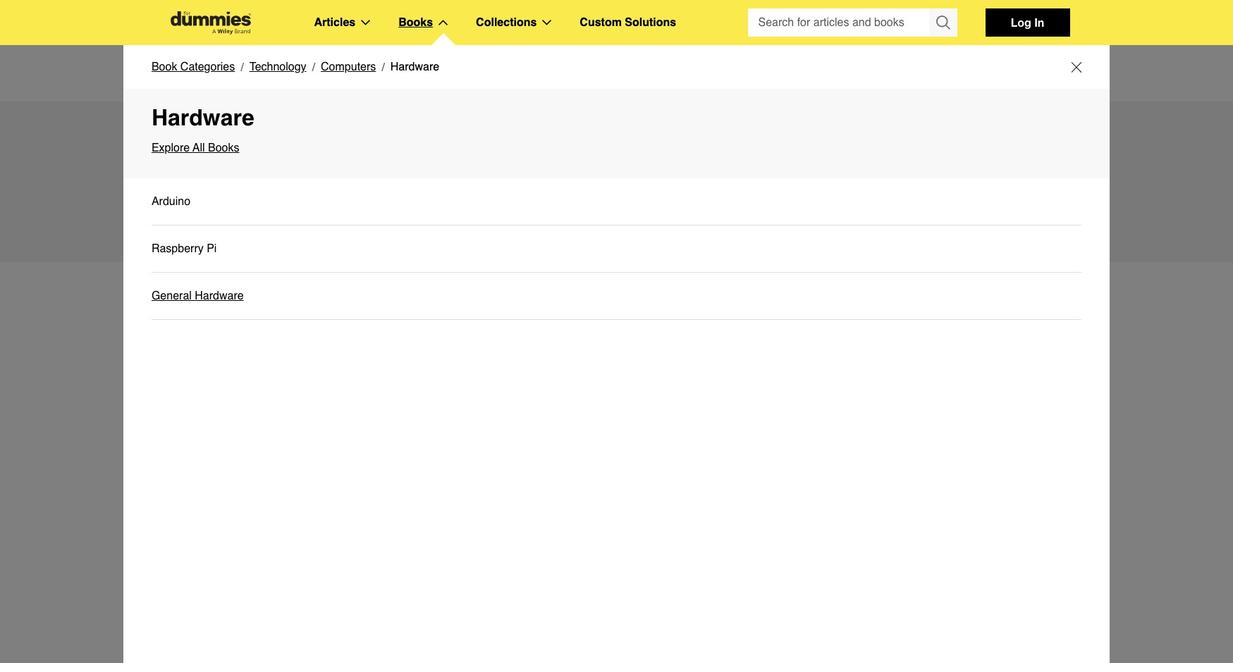 Task type: vqa. For each thing, say whether or not it's contained in the screenshot.
and
yes



Task type: describe. For each thing, give the bounding box(es) containing it.
1 raspberry pi link from the top
[[152, 226, 1082, 273]]

explore
[[152, 142, 190, 154]]

your
[[231, 207, 253, 220]]

1 general hardware link from the top
[[152, 273, 1082, 320]]

technology button
[[249, 58, 306, 76]]

Search for articles and books text field
[[748, 8, 930, 37]]

want
[[163, 207, 187, 220]]

custom
[[580, 16, 622, 29]]

computers articles link
[[319, 64, 413, 83]]

around
[[279, 207, 314, 220]]

log in
[[1011, 16, 1045, 29]]

sound
[[197, 189, 228, 202]]

all
[[193, 142, 205, 154]]

raspberry pi
[[152, 243, 217, 255]]

explore all books link
[[152, 139, 1082, 157]]

book categories button
[[152, 58, 235, 76]]

solutions
[[625, 16, 676, 29]]

way
[[256, 207, 276, 220]]

log in link
[[985, 8, 1070, 37]]

hardware articles link
[[428, 64, 516, 83]]

hardware down books
[[390, 61, 439, 73]]

articles for hardware articles
[[480, 67, 516, 80]]

computers for computers articles
[[319, 67, 374, 80]]

hardware inside the "hardware articles" link
[[428, 67, 477, 80]]

to
[[190, 207, 200, 220]]

0 vertical spatial in
[[287, 189, 296, 202]]

it's
[[344, 189, 358, 202]]

computers articles
[[319, 67, 413, 80]]

a
[[251, 189, 257, 202]]

from
[[243, 291, 296, 317]]

arduino for arduino
[[152, 195, 190, 208]]

articles for arduino articles
[[308, 130, 436, 171]]

explore all books
[[152, 142, 239, 154]]

hardware right general
[[195, 290, 244, 303]]

books
[[208, 142, 239, 154]]

them,
[[318, 207, 346, 220]]

like
[[231, 189, 248, 202]]

open collections list image
[[542, 20, 552, 25]]

interactive
[[532, 189, 583, 202]]

electronic
[[587, 189, 635, 202]]

general
[[152, 290, 192, 303]]

cookie consent banner dialog
[[0, 613, 1233, 664]]

articles for technology articles
[[268, 67, 304, 80]]

book
[[152, 61, 177, 73]]

custom solutions link
[[580, 13, 676, 32]]

2 vertical spatial arduino
[[302, 291, 388, 317]]

pi
[[207, 243, 217, 255]]

technology for technology articles
[[208, 67, 265, 80]]

place.
[[438, 207, 468, 220]]

2 arduino link from the top
[[152, 193, 190, 211]]

categories
[[180, 61, 235, 73]]

you're
[[349, 207, 379, 220]]



Task type: locate. For each thing, give the bounding box(es) containing it.
articles right computers button
[[377, 67, 413, 80]]

technology
[[249, 61, 306, 73], [208, 67, 265, 80]]

actually
[[361, 189, 399, 202]]

articles from arduino
[[163, 291, 388, 317]]

open book categories image
[[439, 20, 448, 25]]

computers for computers
[[321, 61, 376, 73]]

the
[[394, 207, 410, 220]]

2 raspberry pi link from the top
[[152, 240, 217, 258]]

arduino link down explore all books link
[[152, 178, 1082, 226]]

articles up the actually
[[308, 130, 436, 171]]

awesome
[[418, 189, 466, 202]]

raspberry pi link
[[152, 226, 1082, 273], [152, 240, 217, 258]]

arduino
[[163, 130, 298, 171], [152, 195, 190, 208], [302, 291, 388, 317]]

technology for technology
[[249, 61, 306, 73]]

custom solutions
[[580, 16, 676, 29]]

articles for computers articles
[[377, 67, 413, 80]]

book categories
[[152, 61, 235, 73]]

0 vertical spatial arduino
[[163, 130, 298, 171]]

articles left 'open article categories' image
[[314, 16, 356, 29]]

it may sound like a town in italy, but it's actually an awesome collection of interactive electronic components. and if you want to learn your way around them, you're in the right place.
[[163, 189, 755, 220]]

articles
[[314, 16, 356, 29], [268, 67, 304, 80], [377, 67, 413, 80], [480, 67, 516, 80], [308, 130, 436, 171], [163, 291, 237, 317]]

log
[[1011, 16, 1031, 29]]

an
[[402, 189, 415, 202]]

hardware up all at the left top of the page
[[152, 104, 254, 130]]

right
[[413, 207, 435, 220]]

1 arduino link from the top
[[152, 178, 1082, 226]]

you
[[737, 189, 755, 202]]

collection
[[469, 189, 516, 202]]

in
[[1035, 16, 1045, 29]]

home link
[[163, 64, 193, 83]]

components.
[[638, 189, 703, 202]]

arduino for arduino articles
[[163, 130, 298, 171]]

of
[[519, 189, 529, 202]]

computers inside computers articles 'link'
[[319, 67, 374, 80]]

town
[[260, 189, 284, 202]]

hardware
[[390, 61, 439, 73], [428, 67, 477, 80], [152, 104, 254, 130], [195, 290, 244, 303]]

2 general hardware link from the top
[[152, 287, 244, 305]]

books
[[399, 16, 433, 29]]

it
[[163, 189, 170, 202]]

but
[[325, 189, 341, 202]]

1 vertical spatial arduino
[[152, 195, 190, 208]]

if
[[728, 189, 734, 202]]

logo image
[[163, 11, 258, 34]]

computers
[[321, 61, 376, 73], [319, 67, 374, 80]]

general hardware link
[[152, 273, 1082, 320], [152, 287, 244, 305]]

raspberry pi link down want on the top
[[152, 240, 217, 258]]

articles down collections
[[480, 67, 516, 80]]

open article categories image
[[361, 20, 370, 25]]

general hardware
[[152, 290, 244, 303]]

in
[[287, 189, 296, 202], [382, 207, 391, 220]]

1 horizontal spatial in
[[382, 207, 391, 220]]

technology articles link
[[208, 64, 304, 83]]

home
[[163, 67, 193, 80]]

italy,
[[299, 189, 322, 202]]

arduino articles
[[163, 130, 436, 171]]

technology articles
[[208, 67, 304, 80]]

raspberry pi link down electronic
[[152, 226, 1082, 273]]

hardware articles
[[428, 67, 516, 80]]

technology inside technology articles link
[[208, 67, 265, 80]]

articles left computers button
[[268, 67, 304, 80]]

1 vertical spatial in
[[382, 207, 391, 220]]

in up around
[[287, 189, 296, 202]]

in left the
[[382, 207, 391, 220]]

group
[[748, 8, 957, 37]]

0 horizontal spatial in
[[287, 189, 296, 202]]

computers button
[[321, 58, 376, 76]]

raspberry
[[152, 243, 204, 255]]

articles inside 'link'
[[377, 67, 413, 80]]

collections
[[476, 16, 537, 29]]

articles down pi
[[163, 291, 237, 317]]

learn
[[203, 207, 228, 220]]

arduino link left sound
[[152, 193, 190, 211]]

hardware down open book categories "icon"
[[428, 67, 477, 80]]

and
[[705, 189, 725, 202]]

may
[[173, 189, 194, 202]]

arduino link
[[152, 178, 1082, 226], [152, 193, 190, 211]]



